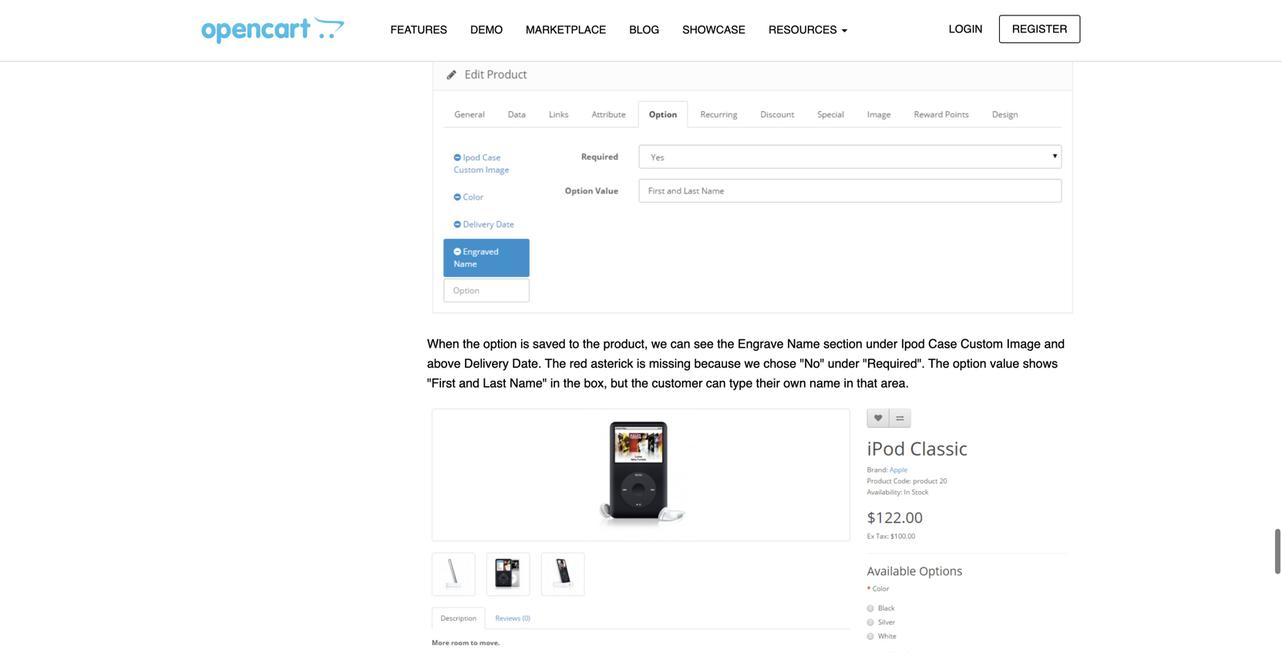 Task type: describe. For each thing, give the bounding box(es) containing it.
own
[[784, 331, 806, 345]]

0 horizontal spatial is
[[521, 291, 530, 305]]

red
[[570, 311, 588, 325]]

showcase link
[[671, 16, 757, 43]]

"no"
[[800, 311, 825, 325]]

asterick
[[591, 311, 634, 325]]

1 horizontal spatial option
[[953, 311, 987, 325]]

0 vertical spatial and
[[1045, 291, 1065, 305]]

showcase
[[683, 24, 746, 36]]

"required".
[[863, 311, 925, 325]]

type
[[730, 331, 753, 345]]

engraved name product image
[[427, 0, 1081, 279]]

1 horizontal spatial can
[[706, 331, 726, 345]]

saved
[[533, 291, 566, 305]]

first and last name image
[[427, 357, 1081, 653]]

resources
[[769, 24, 840, 36]]

the up because
[[717, 291, 735, 305]]

1 the from the left
[[545, 311, 566, 325]]

1 in from the left
[[551, 331, 560, 345]]

when
[[427, 291, 460, 305]]

see
[[694, 291, 714, 305]]

features
[[391, 24, 447, 36]]

marketplace link
[[515, 16, 618, 43]]

above
[[427, 311, 461, 325]]

value
[[990, 311, 1020, 325]]

0 vertical spatial option
[[484, 291, 517, 305]]

1 vertical spatial is
[[637, 311, 646, 325]]

1 vertical spatial we
[[745, 311, 760, 325]]

name"
[[510, 331, 547, 345]]

case
[[929, 291, 958, 305]]

blog link
[[618, 16, 671, 43]]

demo link
[[459, 16, 515, 43]]

1 vertical spatial and
[[459, 331, 480, 345]]

register link
[[1000, 15, 1081, 43]]

area.
[[881, 331, 909, 345]]

name
[[787, 291, 820, 305]]

demo
[[471, 24, 503, 36]]

2 in from the left
[[844, 331, 854, 345]]

name
[[810, 331, 841, 345]]

customer
[[652, 331, 703, 345]]

to
[[569, 291, 580, 305]]



Task type: vqa. For each thing, say whether or not it's contained in the screenshot.
"This"
no



Task type: locate. For each thing, give the bounding box(es) containing it.
missing
[[649, 311, 691, 325]]

0 horizontal spatial under
[[828, 311, 860, 325]]

when the option is saved to the product, we can see the engrave name section under ipod case custom image and above delivery date. the red asterick is missing because we chose "no" under "required". the option value shows "first and last name" in the box, but the customer can type their own name in that area.
[[427, 291, 1065, 345]]

the down case at the right top of page
[[929, 311, 950, 325]]

and up shows at top right
[[1045, 291, 1065, 305]]

image
[[1007, 291, 1041, 305]]

their
[[756, 331, 780, 345]]

1 horizontal spatial is
[[637, 311, 646, 325]]

under up "required".
[[866, 291, 898, 305]]

0 vertical spatial under
[[866, 291, 898, 305]]

custom
[[961, 291, 1004, 305]]

ipod
[[901, 291, 925, 305]]

the down red at the left top
[[564, 331, 581, 345]]

0 horizontal spatial option
[[484, 291, 517, 305]]

0 horizontal spatial in
[[551, 331, 560, 345]]

the down saved
[[545, 311, 566, 325]]

option down custom
[[953, 311, 987, 325]]

1 horizontal spatial we
[[745, 311, 760, 325]]

option
[[484, 291, 517, 305], [953, 311, 987, 325]]

engrave
[[738, 291, 784, 305]]

resources link
[[757, 16, 860, 43]]

can up missing
[[671, 291, 691, 305]]

can
[[671, 291, 691, 305], [706, 331, 726, 345]]

0 horizontal spatial we
[[652, 291, 667, 305]]

date.
[[512, 311, 542, 325]]

but
[[611, 331, 628, 345]]

opencart - open source shopping cart solution image
[[202, 16, 344, 44]]

under
[[866, 291, 898, 305], [828, 311, 860, 325]]

in
[[551, 331, 560, 345], [844, 331, 854, 345]]

delivery
[[464, 311, 509, 325]]

last
[[483, 331, 506, 345]]

is up date.
[[521, 291, 530, 305]]

the right but
[[632, 331, 649, 345]]

0 vertical spatial is
[[521, 291, 530, 305]]

0 vertical spatial we
[[652, 291, 667, 305]]

marketplace
[[526, 24, 607, 36]]

0 horizontal spatial and
[[459, 331, 480, 345]]

in left "that"
[[844, 331, 854, 345]]

product,
[[604, 291, 648, 305]]

0 horizontal spatial can
[[671, 291, 691, 305]]

register
[[1013, 23, 1068, 35]]

because
[[695, 311, 741, 325]]

the right "to"
[[583, 291, 600, 305]]

0 horizontal spatial the
[[545, 311, 566, 325]]

in right name"
[[551, 331, 560, 345]]

1 horizontal spatial and
[[1045, 291, 1065, 305]]

can down because
[[706, 331, 726, 345]]

chose
[[764, 311, 797, 325]]

option up delivery on the left of page
[[484, 291, 517, 305]]

"first
[[427, 331, 456, 345]]

we
[[652, 291, 667, 305], [745, 311, 760, 325]]

1 vertical spatial under
[[828, 311, 860, 325]]

1 horizontal spatial under
[[866, 291, 898, 305]]

login link
[[936, 15, 996, 43]]

the
[[463, 291, 480, 305], [583, 291, 600, 305], [717, 291, 735, 305], [564, 331, 581, 345], [632, 331, 649, 345]]

the
[[545, 311, 566, 325], [929, 311, 950, 325]]

1 vertical spatial option
[[953, 311, 987, 325]]

box,
[[584, 331, 608, 345]]

login
[[949, 23, 983, 35]]

2 the from the left
[[929, 311, 950, 325]]

blog
[[630, 24, 660, 36]]

1 horizontal spatial in
[[844, 331, 854, 345]]

shows
[[1023, 311, 1058, 325]]

and left last
[[459, 331, 480, 345]]

the up delivery on the left of page
[[463, 291, 480, 305]]

that
[[857, 331, 878, 345]]

section
[[824, 291, 863, 305]]

is down product,
[[637, 311, 646, 325]]

features link
[[379, 16, 459, 43]]

is
[[521, 291, 530, 305], [637, 311, 646, 325]]

we down engrave
[[745, 311, 760, 325]]

under down section
[[828, 311, 860, 325]]

and
[[1045, 291, 1065, 305], [459, 331, 480, 345]]

1 horizontal spatial the
[[929, 311, 950, 325]]

we up missing
[[652, 291, 667, 305]]

1 vertical spatial can
[[706, 331, 726, 345]]

0 vertical spatial can
[[671, 291, 691, 305]]



